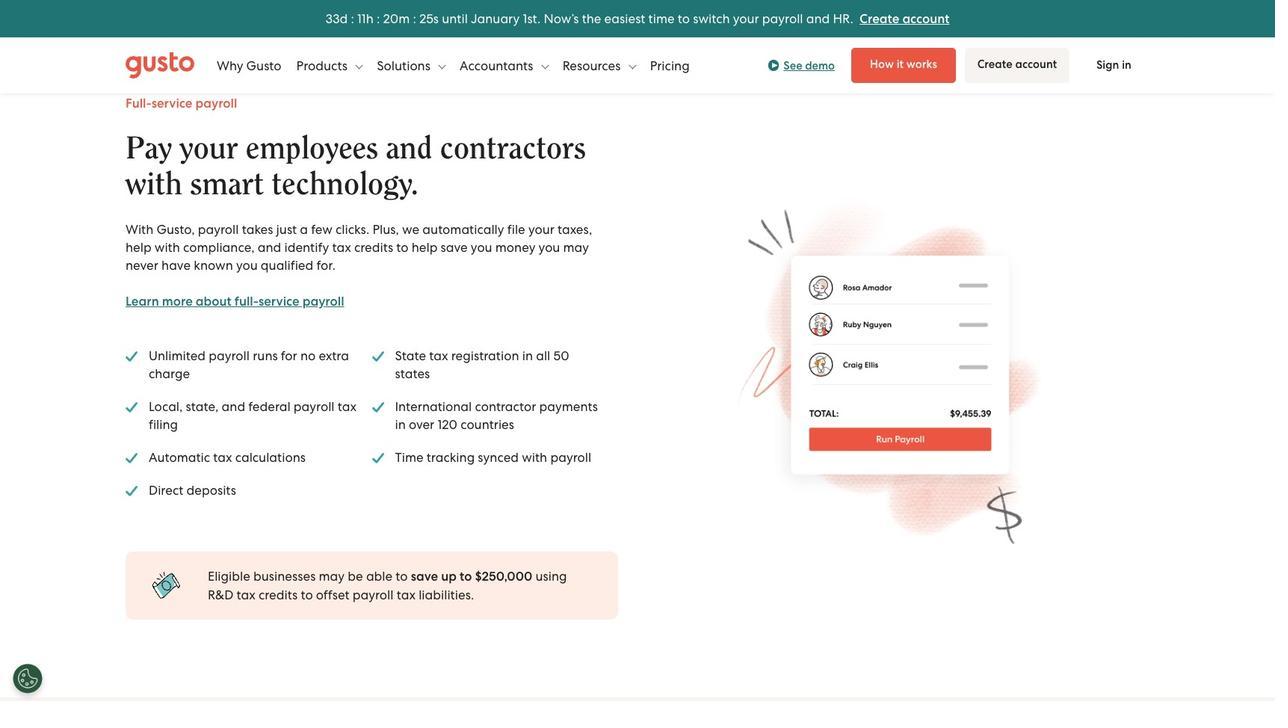 Task type: describe. For each thing, give the bounding box(es) containing it.
money
[[496, 240, 536, 255]]

0 horizontal spatial you
[[236, 258, 258, 273]]

filing
[[149, 417, 178, 432]]

full-
[[126, 96, 152, 111]]

automatic
[[149, 450, 210, 465]]

qualified
[[261, 258, 314, 273]]

2 3 from the left
[[333, 11, 340, 26]]

january
[[471, 11, 520, 26]]

to inside 3 3 d : 1 1 h : 2 0 m : 2 5 s until january 1st. now's the easiest time to switch your payroll and hr. create account
[[678, 11, 690, 26]]

taxes,
[[558, 222, 592, 237]]

automatic tax calculations
[[149, 450, 306, 465]]

to inside with gusto, payroll takes just a few clicks. plus, we automatically file your taxes, help with compliance, and identify tax credits to help save you money you may never have known you qualified for.
[[397, 240, 409, 255]]

with gusto, payroll takes just a few clicks. plus, we automatically file your taxes, help with compliance, and identify tax credits to help save you money you may never have known you qualified for.
[[126, 222, 592, 273]]

we
[[402, 222, 420, 237]]

sign
[[1097, 58, 1120, 72]]

state,
[[186, 399, 219, 414]]

$250,000
[[475, 569, 533, 585]]

3 3 d : 1 1 h : 2 0 m : 2 5 s until january 1st. now's the easiest time to switch your payroll and hr. create account
[[326, 11, 950, 27]]

pricing link
[[650, 43, 690, 88]]

120
[[438, 417, 458, 432]]

create inside main element
[[978, 58, 1013, 71]]

online payroll services, hr, and benefits | gusto image
[[126, 52, 194, 79]]

runs
[[253, 349, 278, 363]]

1 horizontal spatial you
[[471, 240, 493, 255]]

2 horizontal spatial you
[[539, 240, 560, 255]]

credits inside using r&d tax credits to offset payroll tax liabilities.
[[259, 588, 298, 603]]

1 horizontal spatial service
[[259, 294, 300, 310]]

unlimited payroll runs for no extra charge
[[149, 349, 349, 381]]

federal
[[249, 399, 291, 414]]

plus,
[[373, 222, 399, 237]]

be
[[348, 569, 363, 584]]

for.
[[317, 258, 336, 273]]

your inside with gusto, payroll takes just a few clicks. plus, we automatically file your taxes, help with compliance, and identify tax credits to help save you money you may never have known you qualified for.
[[529, 222, 555, 237]]

how it works
[[871, 58, 938, 71]]

international
[[395, 399, 472, 414]]

why gusto link
[[217, 43, 282, 88]]

sign in link
[[1079, 49, 1150, 82]]

calculations
[[235, 450, 306, 465]]

automatically
[[423, 222, 505, 237]]

now's
[[544, 11, 579, 26]]

sign in
[[1097, 58, 1132, 72]]

takes
[[242, 222, 273, 237]]

payroll inside with gusto, payroll takes just a few clicks. plus, we automatically file your taxes, help with compliance, and identify tax credits to help save you money you may never have known you qualified for.
[[198, 222, 239, 237]]

and inside 3 3 d : 1 1 h : 2 0 m : 2 5 s until january 1st. now's the easiest time to switch your payroll and hr. create account
[[807, 11, 830, 26]]

full-
[[235, 294, 259, 310]]

1 2 from the left
[[383, 11, 390, 26]]

local, state, and federal payroll tax filing
[[149, 399, 357, 432]]

main element
[[126, 43, 1150, 88]]

resources
[[563, 58, 624, 73]]

up
[[441, 569, 457, 585]]

in for state tax registration in all 50 states
[[523, 349, 533, 363]]

to inside eligible businesses may be able to save up to $250,000
[[396, 569, 408, 584]]

switch
[[693, 11, 730, 26]]

payroll inside unlimited payroll runs for no extra charge
[[209, 349, 250, 363]]

deposits
[[187, 483, 236, 498]]

50
[[554, 349, 570, 363]]

see demo
[[784, 59, 835, 72]]

countries
[[461, 417, 515, 432]]

tax left 'liabilities.'
[[397, 588, 416, 603]]

extra
[[319, 349, 349, 363]]

0 horizontal spatial service
[[152, 96, 193, 111]]

see demo link
[[768, 56, 835, 74]]

for
[[281, 349, 297, 363]]

eligible businesses may be able to save up to $250,000
[[208, 569, 533, 585]]

with inside with gusto, payroll takes just a few clicks. plus, we automatically file your taxes, help with compliance, and identify tax credits to help save you money you may never have known you qualified for.
[[155, 240, 180, 255]]

resources button
[[563, 43, 637, 88]]

states
[[395, 366, 430, 381]]

no
[[301, 349, 316, 363]]

contractor
[[475, 399, 537, 414]]

2 2 from the left
[[419, 11, 426, 26]]

s
[[434, 11, 439, 26]]

hr.
[[833, 11, 854, 26]]

accountants button
[[460, 43, 549, 88]]

r&d
[[208, 588, 234, 603]]

2 horizontal spatial in
[[1123, 58, 1132, 72]]

d :
[[340, 11, 354, 26]]

about
[[196, 294, 232, 310]]

payroll down why
[[196, 96, 237, 111]]

direct
[[149, 483, 184, 498]]

2 1 from the left
[[362, 11, 366, 26]]

time
[[649, 11, 675, 26]]

full-service payroll
[[126, 96, 237, 111]]

local,
[[149, 399, 183, 414]]

tax down eligible on the left bottom of page
[[237, 588, 256, 603]]

using
[[536, 569, 567, 584]]

state tax registration in all 50 states
[[395, 349, 570, 381]]

2 help from the left
[[412, 240, 438, 255]]

1 vertical spatial create account link
[[966, 48, 1070, 83]]

2 vertical spatial with
[[522, 450, 548, 465]]

liabilities.
[[419, 588, 474, 603]]

1 vertical spatial save
[[411, 569, 438, 585]]



Task type: locate. For each thing, give the bounding box(es) containing it.
time
[[395, 450, 424, 465]]

with down gusto,
[[155, 240, 180, 255]]

0 horizontal spatial may
[[319, 569, 345, 584]]

create right works at the right of page
[[978, 58, 1013, 71]]

over
[[409, 417, 435, 432]]

0 vertical spatial account
[[903, 11, 950, 27]]

payroll inside 3 3 d : 1 1 h : 2 0 m : 2 5 s until january 1st. now's the easiest time to switch your payroll and hr. create account
[[763, 11, 804, 26]]

tax down 'clicks.'
[[332, 240, 351, 255]]

help down with
[[126, 240, 152, 255]]

1 horizontal spatial 2
[[419, 11, 426, 26]]

2 vertical spatial in
[[395, 417, 406, 432]]

to right "able"
[[396, 569, 408, 584]]

1 horizontal spatial your
[[529, 222, 555, 237]]

to left offset at left bottom
[[301, 588, 313, 603]]

2 horizontal spatial your
[[733, 11, 760, 26]]

never
[[126, 258, 158, 273]]

1 vertical spatial service
[[259, 294, 300, 310]]

learn more about full-service payroll
[[126, 294, 344, 310]]

tax down extra on the left of the page
[[338, 399, 357, 414]]

works
[[907, 58, 938, 71]]

learn
[[126, 294, 159, 310]]

your right file
[[529, 222, 555, 237]]

h :
[[366, 11, 380, 26]]

1 horizontal spatial in
[[523, 349, 533, 363]]

1
[[357, 11, 362, 26], [362, 11, 366, 26]]

0 vertical spatial in
[[1123, 58, 1132, 72]]

tracking
[[427, 450, 475, 465]]

3 left the d :
[[326, 11, 333, 26]]

learn more about full-service payroll link
[[126, 294, 344, 310]]

credits down businesses
[[259, 588, 298, 603]]

1 horizontal spatial create
[[978, 58, 1013, 71]]

identify
[[285, 240, 329, 255]]

few
[[311, 222, 333, 237]]

payroll down "payments"
[[551, 450, 592, 465]]

0 horizontal spatial 2
[[383, 11, 390, 26]]

may
[[564, 240, 589, 255], [319, 569, 345, 584]]

payroll left runs
[[209, 349, 250, 363]]

payroll inside local, state, and federal payroll tax filing
[[294, 399, 335, 414]]

account inside main element
[[1016, 58, 1058, 71]]

and up the technology.
[[386, 133, 433, 165]]

file
[[508, 222, 526, 237]]

tax
[[332, 240, 351, 255], [429, 349, 448, 363], [338, 399, 357, 414], [213, 450, 232, 465], [237, 588, 256, 603], [397, 588, 416, 603]]

pay
[[126, 133, 172, 165]]

able
[[366, 569, 393, 584]]

payroll down 'for.'
[[303, 294, 344, 310]]

m :
[[399, 11, 416, 26]]

eligible
[[208, 569, 250, 584]]

0 vertical spatial service
[[152, 96, 193, 111]]

1 3 from the left
[[326, 11, 333, 26]]

how it works link
[[852, 48, 957, 83]]

to right "up"
[[460, 569, 472, 585]]

account
[[903, 11, 950, 27], [1016, 58, 1058, 71]]

accountants
[[460, 58, 537, 73]]

payroll right federal
[[294, 399, 335, 414]]

2 vertical spatial your
[[529, 222, 555, 237]]

0 horizontal spatial in
[[395, 417, 406, 432]]

1 vertical spatial credits
[[259, 588, 298, 603]]

contractors
[[440, 133, 586, 165]]

service down online payroll services, hr, and benefits | gusto image
[[152, 96, 193, 111]]

0 vertical spatial may
[[564, 240, 589, 255]]

more
[[162, 294, 193, 310]]

1 vertical spatial may
[[319, 569, 345, 584]]

tax right state
[[429, 349, 448, 363]]

0 horizontal spatial create account link
[[860, 11, 950, 27]]

1 horizontal spatial may
[[564, 240, 589, 255]]

all
[[536, 349, 551, 363]]

service down the qualified
[[259, 294, 300, 310]]

gusto,
[[157, 222, 195, 237]]

may inside eligible businesses may be able to save up to $250,000
[[319, 569, 345, 584]]

with down pay
[[126, 169, 182, 200]]

state
[[395, 349, 426, 363]]

0 horizontal spatial help
[[126, 240, 152, 255]]

0 horizontal spatial your
[[180, 133, 238, 165]]

in inside the international contractor payments in over 120 countries
[[395, 417, 406, 432]]

with
[[126, 169, 182, 200], [155, 240, 180, 255], [522, 450, 548, 465]]

in right sign on the top right of page
[[1123, 58, 1132, 72]]

and
[[807, 11, 830, 26], [386, 133, 433, 165], [258, 240, 281, 255], [222, 399, 245, 414]]

have
[[162, 258, 191, 273]]

your inside pay your employees and contractors with smart technology.
[[180, 133, 238, 165]]

tax up deposits
[[213, 450, 232, 465]]

0 vertical spatial create account link
[[860, 11, 950, 27]]

save left "up"
[[411, 569, 438, 585]]

easiest
[[605, 11, 646, 26]]

1 horizontal spatial create account link
[[966, 48, 1070, 83]]

see
[[784, 59, 803, 72]]

you
[[471, 240, 493, 255], [539, 240, 560, 255], [236, 258, 258, 273]]

using r&d tax credits to offset payroll tax liabilities.
[[208, 569, 567, 603]]

with right synced
[[522, 450, 548, 465]]

tax inside state tax registration in all 50 states
[[429, 349, 448, 363]]

0 vertical spatial create
[[860, 11, 900, 27]]

employees
[[246, 133, 378, 165]]

0 horizontal spatial credits
[[259, 588, 298, 603]]

0 horizontal spatial create
[[860, 11, 900, 27]]

you down automatically
[[471, 240, 493, 255]]

direct deposits
[[149, 483, 236, 498]]

time tracking synced with payroll
[[395, 450, 592, 465]]

credits down plus,
[[354, 240, 393, 255]]

offset
[[316, 588, 350, 603]]

0 horizontal spatial save
[[411, 569, 438, 585]]

your
[[733, 11, 760, 26], [180, 133, 238, 165], [529, 222, 555, 237]]

tiny image
[[772, 63, 777, 68]]

1 vertical spatial account
[[1016, 58, 1058, 71]]

credits
[[354, 240, 393, 255], [259, 588, 298, 603]]

0 vertical spatial your
[[733, 11, 760, 26]]

payroll down eligible businesses may be able to save up to $250,000
[[353, 588, 394, 603]]

help down we
[[412, 240, 438, 255]]

1 horizontal spatial save
[[441, 240, 468, 255]]

payments
[[540, 399, 598, 414]]

account up works at the right of page
[[903, 11, 950, 27]]

1 vertical spatial in
[[523, 349, 533, 363]]

payroll inside using r&d tax credits to offset payroll tax liabilities.
[[353, 588, 394, 603]]

why
[[217, 58, 243, 73]]

payroll up tiny icon
[[763, 11, 804, 26]]

you down compliance,
[[236, 258, 258, 273]]

demo
[[806, 59, 835, 72]]

payroll up compliance,
[[198, 222, 239, 237]]

and down takes
[[258, 240, 281, 255]]

1 1 from the left
[[357, 11, 362, 26]]

your inside 3 3 d : 1 1 h : 2 0 m : 2 5 s until january 1st. now's the easiest time to switch your payroll and hr. create account
[[733, 11, 760, 26]]

may up offset at left bottom
[[319, 569, 345, 584]]

with inside pay your employees and contractors with smart technology.
[[126, 169, 182, 200]]

it
[[897, 58, 904, 71]]

products
[[297, 58, 351, 73]]

1 vertical spatial your
[[180, 133, 238, 165]]

to
[[678, 11, 690, 26], [397, 240, 409, 255], [396, 569, 408, 584], [460, 569, 472, 585], [301, 588, 313, 603]]

in left over
[[395, 417, 406, 432]]

1 horizontal spatial help
[[412, 240, 438, 255]]

in for international contractor payments in over 120 countries
[[395, 417, 406, 432]]

save inside with gusto, payroll takes just a few clicks. plus, we automatically file your taxes, help with compliance, and identify tax credits to help save you money you may never have known you qualified for.
[[441, 240, 468, 255]]

solutions button
[[377, 43, 446, 88]]

the
[[582, 11, 602, 26]]

to down we
[[397, 240, 409, 255]]

to right time on the right top
[[678, 11, 690, 26]]

0 vertical spatial credits
[[354, 240, 393, 255]]

and right state,
[[222, 399, 245, 414]]

dollar bill icon image
[[144, 563, 189, 609]]

0 horizontal spatial account
[[903, 11, 950, 27]]

0 vertical spatial with
[[126, 169, 182, 200]]

save down automatically
[[441, 240, 468, 255]]

1 horizontal spatial account
[[1016, 58, 1058, 71]]

2
[[383, 11, 390, 26], [419, 11, 426, 26]]

your up smart
[[180, 133, 238, 165]]

create right hr.
[[860, 11, 900, 27]]

charge
[[149, 366, 190, 381]]

5
[[426, 11, 434, 26]]

and inside local, state, and federal payroll tax filing
[[222, 399, 245, 414]]

with
[[126, 222, 154, 237]]

and inside pay your employees and contractors with smart technology.
[[386, 133, 433, 165]]

in inside state tax registration in all 50 states
[[523, 349, 533, 363]]

and inside with gusto, payroll takes just a few clicks. plus, we automatically file your taxes, help with compliance, and identify tax credits to help save you money you may never have known you qualified for.
[[258, 240, 281, 255]]

create account
[[978, 58, 1058, 71]]

1 vertical spatial create
[[978, 58, 1013, 71]]

3 left the h : at the top of page
[[333, 11, 340, 26]]

solutions
[[377, 58, 434, 73]]

payroll
[[763, 11, 804, 26], [196, 96, 237, 111], [198, 222, 239, 237], [303, 294, 344, 310], [209, 349, 250, 363], [294, 399, 335, 414], [551, 450, 592, 465], [353, 588, 394, 603]]

until
[[442, 11, 468, 26]]

your right "switch"
[[733, 11, 760, 26]]

3
[[326, 11, 333, 26], [333, 11, 340, 26]]

create
[[860, 11, 900, 27], [978, 58, 1013, 71]]

tax inside local, state, and federal payroll tax filing
[[338, 399, 357, 414]]

may inside with gusto, payroll takes just a few clicks. plus, we automatically file your taxes, help with compliance, and identify tax credits to help save you money you may never have known you qualified for.
[[564, 240, 589, 255]]

pay your employees and contractors with smart technology.
[[126, 133, 586, 200]]

why gusto
[[217, 58, 282, 73]]

in
[[1123, 58, 1132, 72], [523, 349, 533, 363], [395, 417, 406, 432]]

2 left s
[[419, 11, 426, 26]]

1 vertical spatial with
[[155, 240, 180, 255]]

and left hr.
[[807, 11, 830, 26]]

tax inside with gusto, payroll takes just a few clicks. plus, we automatically file your taxes, help with compliance, and identify tax credits to help save you money you may never have known you qualified for.
[[332, 240, 351, 255]]

may down taxes,
[[564, 240, 589, 255]]

compliance,
[[183, 240, 255, 255]]

known
[[194, 258, 233, 273]]

in left all
[[523, 349, 533, 363]]

0 vertical spatial save
[[441, 240, 468, 255]]

to inside using r&d tax credits to offset payroll tax liabilities.
[[301, 588, 313, 603]]

a
[[300, 222, 308, 237]]

smart
[[190, 169, 264, 200]]

products button
[[297, 43, 363, 88]]

you down taxes,
[[539, 240, 560, 255]]

credits inside with gusto, payroll takes just a few clicks. plus, we automatically file your taxes, help with compliance, and identify tax credits to help save you money you may never have known you qualified for.
[[354, 240, 393, 255]]

unlimited
[[149, 349, 206, 363]]

1 help from the left
[[126, 240, 152, 255]]

synced
[[478, 450, 519, 465]]

help
[[126, 240, 152, 255], [412, 240, 438, 255]]

1 horizontal spatial credits
[[354, 240, 393, 255]]

businesses
[[254, 569, 316, 584]]

2 right the h : at the top of page
[[383, 11, 390, 26]]

account left sign on the top right of page
[[1016, 58, 1058, 71]]



Task type: vqa. For each thing, say whether or not it's contained in the screenshot.
4 1 d : 1 4 h : 1 7 m : 0 4 s until January 1st. Now's the easiest time to switch your payroll and HR. Create account
no



